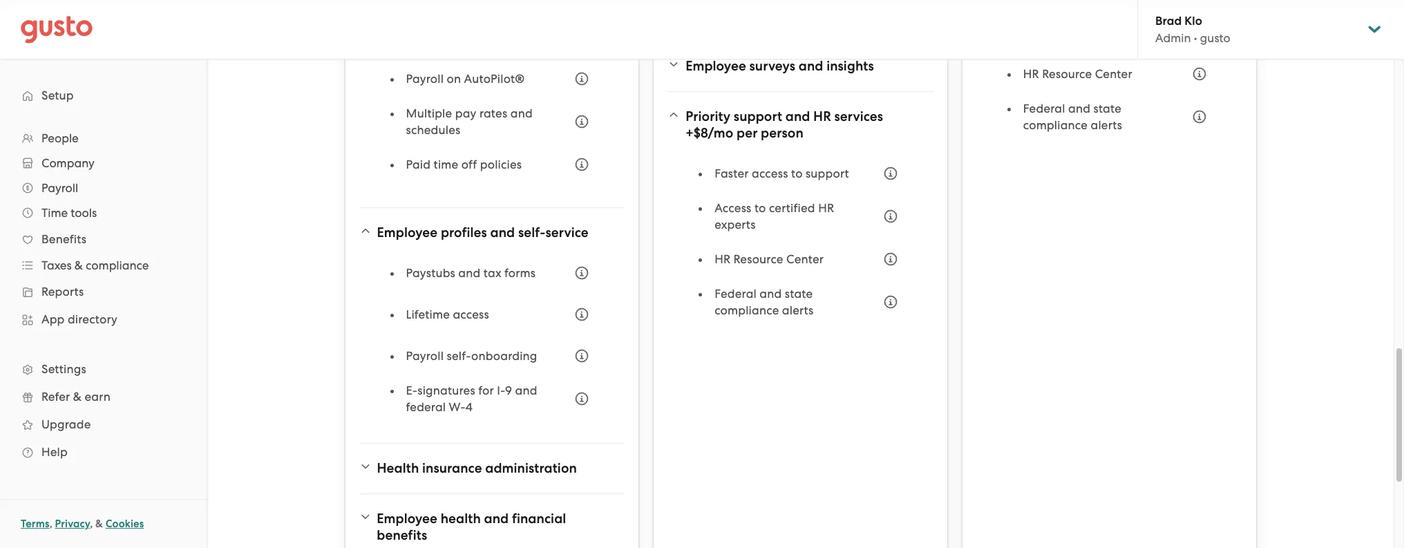 Task type: vqa. For each thing, say whether or not it's contained in the screenshot.
the Multiple pay rates and schedules
yes



Task type: locate. For each thing, give the bounding box(es) containing it.
0 vertical spatial employee
[[686, 58, 746, 74]]

& right the taxes
[[75, 258, 83, 272]]

app directory
[[41, 312, 118, 326]]

employee surveys and insights
[[686, 58, 874, 74]]

employee up benefits
[[377, 511, 438, 527]]

1 horizontal spatial access
[[752, 167, 788, 180]]

self- inside dropdown button
[[518, 225, 546, 241]]

brad klo admin • gusto
[[1156, 14, 1231, 45]]

2 vertical spatial payroll
[[406, 349, 444, 363]]

•
[[1194, 31, 1198, 45]]

priority support and hr services +$8/mo per person
[[686, 109, 883, 141]]

1 horizontal spatial compliance
[[715, 303, 779, 317]]

employee inside the employee health and financial benefits
[[377, 511, 438, 527]]

support up per
[[734, 109, 782, 124]]

1 horizontal spatial alerts
[[1091, 118, 1123, 132]]

1 horizontal spatial self-
[[518, 225, 546, 241]]

insurance
[[422, 460, 482, 476]]

hr resource center
[[1024, 67, 1133, 81], [715, 252, 824, 266]]

0 horizontal spatial self-
[[447, 349, 471, 363]]

paid
[[406, 158, 431, 171]]

certified
[[769, 201, 815, 215]]

access down the paystubs and tax forms
[[453, 308, 489, 321]]

, left privacy
[[50, 518, 52, 530]]

0 vertical spatial federal
[[1024, 102, 1066, 115]]

0 horizontal spatial access
[[453, 308, 489, 321]]

help
[[41, 445, 68, 459]]

payroll up time
[[41, 181, 78, 195]]

compliance
[[1024, 118, 1088, 132], [86, 258, 149, 272], [715, 303, 779, 317]]

help link
[[14, 440, 193, 464]]

time tools
[[41, 206, 97, 220]]

multiple pay rates and schedules
[[406, 106, 533, 137]]

hr
[[1024, 67, 1039, 81], [814, 109, 831, 124], [818, 201, 834, 215], [715, 252, 731, 266]]

,
[[50, 518, 52, 530], [90, 518, 93, 530]]

time
[[434, 158, 459, 171]]

support up the certified
[[806, 167, 849, 180]]

to right the access
[[755, 201, 766, 215]]

health insurance administration button
[[359, 452, 625, 485]]

1 horizontal spatial resource
[[1042, 67, 1092, 81]]

self- up signatures
[[447, 349, 471, 363]]

support
[[734, 109, 782, 124], [806, 167, 849, 180]]

2 vertical spatial employee
[[377, 511, 438, 527]]

& inside refer & earn link
[[73, 390, 82, 404]]

0 horizontal spatial center
[[787, 252, 824, 266]]

support inside priority support and hr services +$8/mo per person
[[734, 109, 782, 124]]

1 horizontal spatial to
[[791, 167, 803, 180]]

0 horizontal spatial compliance
[[86, 258, 149, 272]]

0 horizontal spatial ,
[[50, 518, 52, 530]]

people button
[[14, 126, 193, 151]]

1 vertical spatial hr resource center
[[715, 252, 824, 266]]

tools
[[71, 206, 97, 220]]

1 vertical spatial payroll
[[41, 181, 78, 195]]

terms , privacy , & cookies
[[21, 518, 144, 530]]

list containing payroll on autopilot®
[[391, 0, 597, 191]]

onboarding
[[471, 349, 537, 363]]

1 horizontal spatial center
[[1095, 67, 1133, 81]]

federal and state compliance alerts
[[1024, 102, 1123, 132], [715, 287, 814, 317]]

1 vertical spatial center
[[787, 252, 824, 266]]

1 horizontal spatial hr resource center
[[1024, 67, 1133, 81]]

and inside priority support and hr services +$8/mo per person
[[786, 109, 810, 124]]

self- inside list
[[447, 349, 471, 363]]

payroll up "e-"
[[406, 349, 444, 363]]

0 vertical spatial compliance
[[1024, 118, 1088, 132]]

0 horizontal spatial federal
[[715, 287, 757, 301]]

0 vertical spatial payroll
[[406, 72, 444, 86]]

payroll button
[[14, 176, 193, 200]]

refer
[[41, 390, 70, 404]]

admin
[[1156, 31, 1191, 45]]

list containing hr resource center
[[1008, 0, 1215, 144]]

self- up the forms
[[518, 225, 546, 241]]

1 horizontal spatial ,
[[90, 518, 93, 530]]

0 horizontal spatial resource
[[734, 252, 784, 266]]

per
[[737, 125, 758, 141]]

w-
[[449, 400, 466, 414]]

0 horizontal spatial support
[[734, 109, 782, 124]]

to inside access to certified hr experts
[[755, 201, 766, 215]]

employee up the priority
[[686, 58, 746, 74]]

home image
[[21, 16, 93, 43]]

1 vertical spatial state
[[785, 287, 813, 301]]

and inside the employee health and financial benefits
[[484, 511, 509, 527]]

employee up "paystubs"
[[377, 225, 438, 241]]

2 , from the left
[[90, 518, 93, 530]]

1 vertical spatial access
[[453, 308, 489, 321]]

1 vertical spatial employee
[[377, 225, 438, 241]]

employee
[[686, 58, 746, 74], [377, 225, 438, 241], [377, 511, 438, 527]]

brad
[[1156, 14, 1182, 28]]

paid time off policies
[[406, 158, 522, 171]]

0 horizontal spatial federal and state compliance alerts
[[715, 287, 814, 317]]

refer & earn
[[41, 390, 111, 404]]

employee for employee surveys and insights
[[686, 58, 746, 74]]

1 vertical spatial support
[[806, 167, 849, 180]]

state
[[1094, 102, 1122, 115], [785, 287, 813, 301]]

1 vertical spatial &
[[73, 390, 82, 404]]

0 vertical spatial center
[[1095, 67, 1133, 81]]

pay
[[455, 106, 477, 120]]

list containing people
[[0, 126, 207, 466]]

health insurance administration
[[377, 460, 577, 476]]

& left earn
[[73, 390, 82, 404]]

and inside multiple pay rates and schedules
[[511, 106, 533, 120]]

payroll left the on
[[406, 72, 444, 86]]

alerts
[[1091, 118, 1123, 132], [782, 303, 814, 317]]

employee for employee profiles and self-service
[[377, 225, 438, 241]]

0 horizontal spatial to
[[755, 201, 766, 215]]

access right the faster
[[752, 167, 788, 180]]

upgrade link
[[14, 412, 193, 437]]

, left "cookies"
[[90, 518, 93, 530]]

payroll
[[406, 72, 444, 86], [41, 181, 78, 195], [406, 349, 444, 363]]

employee profiles and self-service
[[377, 225, 589, 241]]

1 vertical spatial to
[[755, 201, 766, 215]]

1 vertical spatial resource
[[734, 252, 784, 266]]

list
[[391, 0, 597, 191], [1008, 0, 1215, 144], [0, 126, 207, 466], [700, 158, 906, 330], [391, 258, 597, 426]]

0 vertical spatial self-
[[518, 225, 546, 241]]

cookies button
[[106, 516, 144, 532]]

employee for employee health and financial benefits
[[377, 511, 438, 527]]

1 vertical spatial federal and state compliance alerts
[[715, 287, 814, 317]]

settings link
[[14, 357, 193, 382]]

1 vertical spatial alerts
[[782, 303, 814, 317]]

1 vertical spatial self-
[[447, 349, 471, 363]]

0 vertical spatial access
[[752, 167, 788, 180]]

0 vertical spatial federal and state compliance alerts
[[1024, 102, 1123, 132]]

to up the certified
[[791, 167, 803, 180]]

self-
[[518, 225, 546, 241], [447, 349, 471, 363]]

setup link
[[14, 83, 193, 108]]

center
[[1095, 67, 1133, 81], [787, 252, 824, 266]]

0 vertical spatial hr resource center
[[1024, 67, 1133, 81]]

4
[[466, 400, 473, 414]]

federal
[[1024, 102, 1066, 115], [715, 287, 757, 301]]

1 vertical spatial compliance
[[86, 258, 149, 272]]

& left "cookies"
[[95, 518, 103, 530]]

&
[[75, 258, 83, 272], [73, 390, 82, 404], [95, 518, 103, 530]]

setup
[[41, 88, 74, 102]]

terms link
[[21, 518, 50, 530]]

access
[[752, 167, 788, 180], [453, 308, 489, 321]]

1 horizontal spatial support
[[806, 167, 849, 180]]

to
[[791, 167, 803, 180], [755, 201, 766, 215]]

lifetime access
[[406, 308, 489, 321]]

0 vertical spatial support
[[734, 109, 782, 124]]

reports
[[41, 285, 84, 299]]

time tools button
[[14, 200, 193, 225]]

& inside taxes & compliance dropdown button
[[75, 258, 83, 272]]

financial
[[512, 511, 566, 527]]

payroll inside payroll dropdown button
[[41, 181, 78, 195]]

insights
[[827, 58, 874, 74]]

hr inside priority support and hr services +$8/mo per person
[[814, 109, 831, 124]]

resource
[[1042, 67, 1092, 81], [734, 252, 784, 266]]

policies
[[480, 158, 522, 171]]

0 vertical spatial &
[[75, 258, 83, 272]]

1 horizontal spatial federal
[[1024, 102, 1066, 115]]

access for lifetime
[[453, 308, 489, 321]]

1 horizontal spatial state
[[1094, 102, 1122, 115]]

i-
[[497, 384, 505, 397]]

faster
[[715, 167, 749, 180]]

access for faster
[[752, 167, 788, 180]]

payroll for payroll
[[41, 181, 78, 195]]

0 vertical spatial resource
[[1042, 67, 1092, 81]]



Task type: describe. For each thing, give the bounding box(es) containing it.
0 vertical spatial to
[[791, 167, 803, 180]]

directory
[[68, 312, 118, 326]]

support inside list
[[806, 167, 849, 180]]

paystubs and tax forms
[[406, 266, 536, 280]]

gusto navigation element
[[0, 59, 207, 488]]

payroll on autopilot®
[[406, 72, 525, 86]]

0 vertical spatial state
[[1094, 102, 1122, 115]]

for
[[478, 384, 494, 397]]

privacy
[[55, 518, 90, 530]]

e-signatures for i-9 and federal w-4
[[406, 384, 537, 414]]

1 , from the left
[[50, 518, 52, 530]]

person
[[761, 125, 804, 141]]

benefits
[[377, 527, 427, 543]]

2 vertical spatial &
[[95, 518, 103, 530]]

paystubs
[[406, 266, 455, 280]]

gusto
[[1200, 31, 1231, 45]]

health
[[377, 460, 419, 476]]

off
[[462, 158, 477, 171]]

& for compliance
[[75, 258, 83, 272]]

+$8/mo
[[686, 125, 734, 141]]

employee surveys and insights button
[[668, 50, 934, 83]]

health
[[441, 511, 481, 527]]

administration
[[485, 460, 577, 476]]

employee profiles and self-service button
[[359, 216, 625, 250]]

faster access to support
[[715, 167, 849, 180]]

profiles
[[441, 225, 487, 241]]

taxes
[[41, 258, 72, 272]]

upgrade
[[41, 417, 91, 431]]

terms
[[21, 518, 50, 530]]

multiple
[[406, 106, 452, 120]]

0 horizontal spatial alerts
[[782, 303, 814, 317]]

company button
[[14, 151, 193, 176]]

payroll for payroll on autopilot®
[[406, 72, 444, 86]]

services
[[835, 109, 883, 124]]

hr inside access to certified hr experts
[[818, 201, 834, 215]]

e-
[[406, 384, 418, 397]]

1 vertical spatial federal
[[715, 287, 757, 301]]

company
[[41, 156, 94, 170]]

app
[[41, 312, 65, 326]]

list containing faster access to support
[[700, 158, 906, 330]]

taxes & compliance
[[41, 258, 149, 272]]

schedules
[[406, 123, 461, 137]]

employee health and financial benefits
[[377, 511, 566, 543]]

app directory link
[[14, 307, 193, 332]]

access to certified hr experts
[[715, 201, 834, 232]]

signatures
[[418, 384, 475, 397]]

2 vertical spatial compliance
[[715, 303, 779, 317]]

0 horizontal spatial hr resource center
[[715, 252, 824, 266]]

1 horizontal spatial federal and state compliance alerts
[[1024, 102, 1123, 132]]

reports link
[[14, 279, 193, 304]]

0 vertical spatial alerts
[[1091, 118, 1123, 132]]

experts
[[715, 218, 756, 232]]

surveys
[[750, 58, 796, 74]]

earn
[[85, 390, 111, 404]]

tax
[[484, 266, 502, 280]]

payroll for payroll self-onboarding
[[406, 349, 444, 363]]

privacy link
[[55, 518, 90, 530]]

cookies
[[106, 518, 144, 530]]

list containing paystubs and tax forms
[[391, 258, 597, 426]]

priority
[[686, 109, 731, 124]]

9
[[505, 384, 512, 397]]

service
[[546, 225, 589, 241]]

federal
[[406, 400, 446, 414]]

rates
[[480, 106, 508, 120]]

autopilot®
[[464, 72, 525, 86]]

2 horizontal spatial compliance
[[1024, 118, 1088, 132]]

employee health and financial benefits button
[[359, 502, 625, 548]]

0 horizontal spatial state
[[785, 287, 813, 301]]

taxes & compliance button
[[14, 253, 193, 278]]

access
[[715, 201, 752, 215]]

refer & earn link
[[14, 384, 193, 409]]

payroll self-onboarding
[[406, 349, 537, 363]]

compliance inside dropdown button
[[86, 258, 149, 272]]

forms
[[505, 266, 536, 280]]

& for earn
[[73, 390, 82, 404]]

time
[[41, 206, 68, 220]]

lifetime
[[406, 308, 450, 321]]

settings
[[41, 362, 86, 376]]

people
[[41, 131, 79, 145]]

and inside e-signatures for i-9 and federal w-4
[[515, 384, 537, 397]]

benefits link
[[14, 227, 193, 252]]

on
[[447, 72, 461, 86]]

benefits
[[41, 232, 86, 246]]



